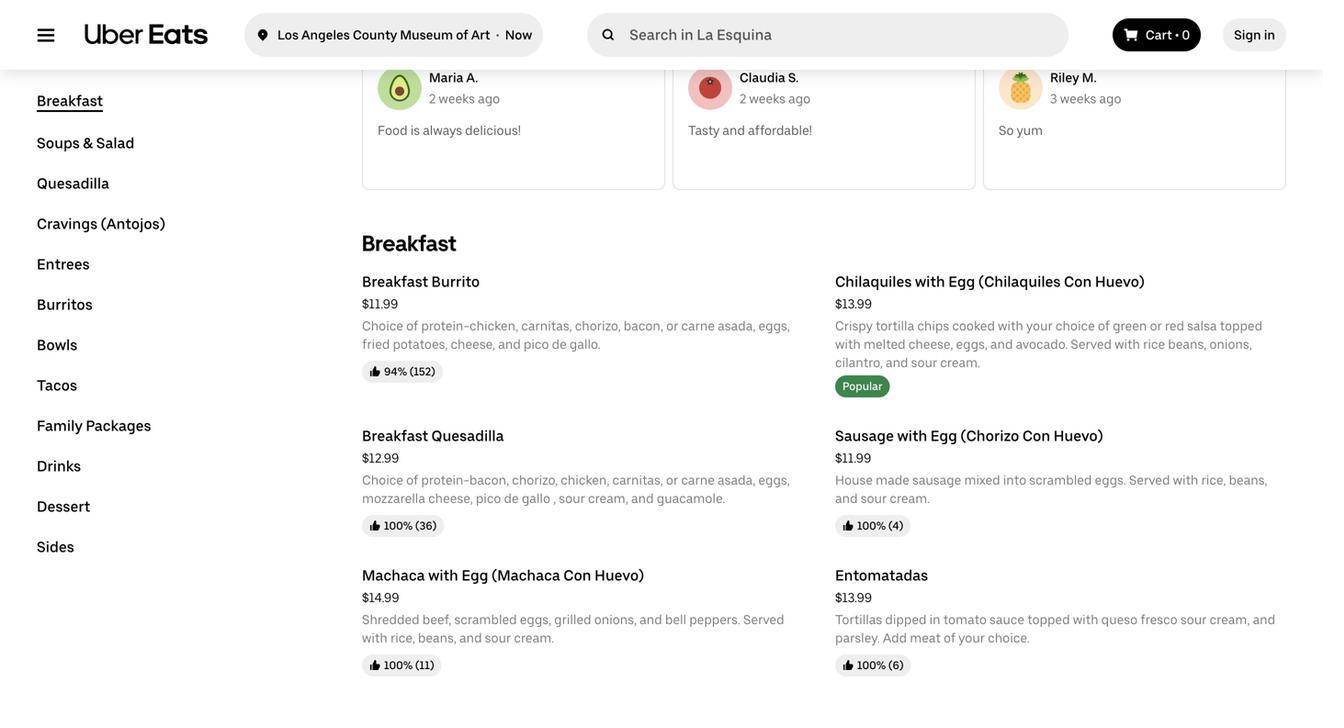Task type: vqa. For each thing, say whether or not it's contained in the screenshot.
Kids
no



Task type: locate. For each thing, give the bounding box(es) containing it.
2 2 from the left
[[740, 91, 746, 107]]

0 horizontal spatial your
[[959, 631, 985, 646]]

weeks down m.
[[1060, 91, 1096, 107]]

eggs, down cooked
[[956, 337, 988, 352]]

choice up mozzarella
[[362, 473, 403, 488]]

weeks inside the riley m. 3 weeks ago
[[1060, 91, 1096, 107]]

2
[[429, 91, 436, 107], [740, 91, 746, 107]]

0 vertical spatial con
[[1064, 273, 1092, 291]]

2 vertical spatial huevo)
[[595, 567, 644, 585]]

red
[[1165, 318, 1184, 334]]

0 vertical spatial cream,
[[588, 491, 628, 507]]

• left the 0
[[1175, 27, 1179, 43]]

weeks for riley
[[1060, 91, 1096, 107]]

eggs, left crispy
[[759, 318, 790, 334]]

thumb up image for breakfast quesadilla
[[369, 521, 380, 532]]

served right eggs.
[[1129, 473, 1170, 488]]

0 horizontal spatial served
[[743, 612, 784, 628]]

riley
[[1050, 70, 1079, 85]]

ago right 3
[[1099, 91, 1121, 107]]

weeks down claudia
[[749, 91, 786, 107]]

quesadilla button
[[37, 175, 109, 193]]

con inside chilaquiles with egg (chilaquiles con huevo) $13.99 crispy tortilla chips cooked with your choice of green or red salsa topped with melted cheese, eggs, and avocado. served with rice beans, onions, cilantro, and sour cream. popular
[[1064, 273, 1092, 291]]

(152)
[[410, 365, 435, 379]]

ago inside the riley m. 3 weeks ago
[[1099, 91, 1121, 107]]

0 vertical spatial de
[[552, 337, 567, 352]]

is
[[410, 123, 420, 138]]

1 vertical spatial de
[[504, 491, 519, 507]]

0 horizontal spatial onions,
[[594, 612, 637, 628]]

Search in La Esquina text field
[[630, 26, 1061, 44]]

served inside "machaca with egg (machaca con huevo) $14.99 shredded beef, scrambled eggs, grilled onions, and bell peppers. served with rice, beans, and sour cream."
[[743, 612, 784, 628]]

1 horizontal spatial weeks
[[749, 91, 786, 107]]

breakfast burrito $11.99 choice of protein-chicken, carnitas, chorizo, bacon, or carne asada, eggs, fried potatoes, cheese, and pico de gallo.
[[362, 273, 790, 352]]

of inside breakfast burrito $11.99 choice of protein-chicken, carnitas, chorizo, bacon, or carne asada, eggs, fried potatoes, cheese, and pico de gallo.
[[406, 318, 418, 334]]

asada, inside breakfast quesadilla $12.99 choice of protein-bacon, chorizo, chicken, carnitas, or carne asada, eggs, mozzarella cheese, pico de gallo , sour cream, and guacamole.
[[718, 473, 756, 488]]

1 vertical spatial rice,
[[390, 631, 415, 646]]

1 vertical spatial huevo)
[[1054, 428, 1103, 445]]

sour inside chilaquiles with egg (chilaquiles con huevo) $13.99 crispy tortilla chips cooked with your choice of green or red salsa topped with melted cheese, eggs, and avocado. served with rice beans, onions, cilantro, and sour cream. popular
[[911, 355, 937, 371]]

egg inside chilaquiles with egg (chilaquiles con huevo) $13.99 crispy tortilla chips cooked with your choice of green or red salsa topped with melted cheese, eggs, and avocado. served with rice beans, onions, cilantro, and sour cream. popular
[[948, 273, 975, 291]]

2 vertical spatial egg
[[462, 567, 488, 585]]

machaca
[[362, 567, 425, 585]]

choice inside breakfast burrito $11.99 choice of protein-chicken, carnitas, chorizo, bacon, or carne asada, eggs, fried potatoes, cheese, and pico de gallo.
[[362, 318, 403, 334]]

topped inside entomatadas $13.99 tortillas dipped in tomato sauce topped with queso fresco sour cream, and parsley. add meat of your choice.
[[1027, 612, 1070, 628]]

2 weeks from the left
[[749, 91, 786, 107]]

1 horizontal spatial chicken,
[[561, 473, 610, 488]]

thumb up image down mozzarella
[[369, 521, 380, 532]]

0 horizontal spatial de
[[504, 491, 519, 507]]

carnitas, inside breakfast quesadilla $12.99 choice of protein-bacon, chorizo, chicken, carnitas, or carne asada, eggs, mozzarella cheese, pico de gallo , sour cream, and guacamole.
[[612, 473, 663, 488]]

(36)
[[415, 520, 437, 533]]

1 vertical spatial onions,
[[594, 612, 637, 628]]

potatoes,
[[393, 337, 448, 352]]

ago inside claudia s. 2 weeks ago
[[788, 91, 811, 107]]

served right peppers.
[[743, 612, 784, 628]]

of for burrito
[[406, 318, 418, 334]]

1 ago from the left
[[478, 91, 500, 107]]

2 inside claudia s. 2 weeks ago
[[740, 91, 746, 107]]

bacon,
[[624, 318, 663, 334], [469, 473, 509, 488]]

carnitas, up guacamole.
[[612, 473, 663, 488]]

beans,
[[1168, 337, 1207, 352], [1229, 473, 1267, 488], [418, 631, 457, 646]]

entrees button
[[37, 255, 90, 274]]

onions, down salsa on the right
[[1209, 337, 1252, 352]]

weeks down maria
[[439, 91, 475, 107]]

1 vertical spatial served
[[1129, 473, 1170, 488]]

egg
[[948, 273, 975, 291], [931, 428, 957, 445], [462, 567, 488, 585]]

quesadilla inside breakfast quesadilla $12.99 choice of protein-bacon, chorizo, chicken, carnitas, or carne asada, eggs, mozzarella cheese, pico de gallo , sour cream, and guacamole.
[[431, 428, 504, 445]]

main navigation menu image
[[37, 26, 55, 44]]

0 vertical spatial egg
[[948, 273, 975, 291]]

carnitas, up the gallo.
[[521, 318, 572, 334]]

chicken, inside breakfast quesadilla $12.99 choice of protein-bacon, chorizo, chicken, carnitas, or carne asada, eggs, mozzarella cheese, pico de gallo , sour cream, and guacamole.
[[561, 473, 610, 488]]

food
[[378, 123, 408, 138]]

rice, inside "machaca with egg (machaca con huevo) $14.99 shredded beef, scrambled eggs, grilled onions, and bell peppers. served with rice, beans, and sour cream."
[[390, 631, 415, 646]]

thumb up image for machaca with egg (machaca con huevo)
[[369, 661, 380, 672]]

2 $13.99 from the top
[[835, 590, 872, 606]]

1 2 from the left
[[429, 91, 436, 107]]

0 horizontal spatial cream.
[[514, 631, 554, 646]]

eggs, inside breakfast burrito $11.99 choice of protein-chicken, carnitas, chorizo, bacon, or carne asada, eggs, fried potatoes, cheese, and pico de gallo.
[[759, 318, 790, 334]]

con up choice
[[1064, 273, 1092, 291]]

beef,
[[422, 612, 451, 628]]

weeks inside maria a. 2 weeks ago
[[439, 91, 475, 107]]

chicken, inside breakfast burrito $11.99 choice of protein-chicken, carnitas, chorizo, bacon, or carne asada, eggs, fried potatoes, cheese, and pico de gallo.
[[470, 318, 518, 334]]

sour inside "machaca with egg (machaca con huevo) $14.99 shredded beef, scrambled eggs, grilled onions, and bell peppers. served with rice, beans, and sour cream."
[[485, 631, 511, 646]]

soups
[[37, 135, 80, 152]]

0 horizontal spatial weeks
[[439, 91, 475, 107]]

1 horizontal spatial in
[[1264, 27, 1275, 43]]

cart • 0
[[1146, 27, 1190, 43]]

choice inside breakfast quesadilla $12.99 choice of protein-bacon, chorizo, chicken, carnitas, or carne asada, eggs, mozzarella cheese, pico de gallo , sour cream, and guacamole.
[[362, 473, 403, 488]]

in up meat
[[929, 612, 941, 628]]

burrito
[[431, 273, 480, 291]]

food is always delicious!
[[378, 123, 521, 138]]

of up mozzarella
[[406, 473, 418, 488]]

de inside breakfast burrito $11.99 choice of protein-chicken, carnitas, chorizo, bacon, or carne asada, eggs, fried potatoes, cheese, and pico de gallo.
[[552, 337, 567, 352]]

sour right , on the bottom of page
[[559, 491, 585, 507]]

egg inside sausage with egg (chorizo con huevo) $11.99 house made sausage mixed into scrambled eggs. served with rice, beans, and sour cream.
[[931, 428, 957, 445]]

2 horizontal spatial served
[[1129, 473, 1170, 488]]

topped right salsa on the right
[[1220, 318, 1263, 334]]

$13.99 up crispy
[[835, 296, 872, 312]]

1 $13.99 from the top
[[835, 296, 872, 312]]

family packages button
[[37, 417, 151, 436]]

cheese,
[[451, 337, 495, 352], [909, 337, 953, 352], [428, 491, 473, 507]]

0 vertical spatial $13.99
[[835, 296, 872, 312]]

0 vertical spatial in
[[1264, 27, 1275, 43]]

2 vertical spatial served
[[743, 612, 784, 628]]

of down tomato
[[944, 631, 956, 646]]

of
[[456, 27, 468, 43], [406, 318, 418, 334], [1098, 318, 1110, 334], [406, 473, 418, 488], [944, 631, 956, 646]]

2 ago from the left
[[788, 91, 811, 107]]

sour down made
[[861, 491, 887, 507]]

0 horizontal spatial beans,
[[418, 631, 457, 646]]

and inside entomatadas $13.99 tortillas dipped in tomato sauce topped with queso fresco sour cream, and parsley. add meat of your choice.
[[1253, 612, 1275, 628]]

eggs, left grilled
[[520, 612, 551, 628]]

cream,
[[588, 491, 628, 507], [1210, 612, 1250, 628]]

con right (chorizo
[[1023, 428, 1050, 445]]

ago down "a."
[[478, 91, 500, 107]]

0 horizontal spatial topped
[[1027, 612, 1070, 628]]

2 down claudia
[[740, 91, 746, 107]]

sign in link
[[1223, 18, 1286, 51]]

1 vertical spatial $11.99
[[835, 451, 871, 466]]

1 vertical spatial your
[[959, 631, 985, 646]]

topped right sauce
[[1027, 612, 1070, 628]]

huevo) inside sausage with egg (chorizo con huevo) $11.99 house made sausage mixed into scrambled eggs. served with rice, beans, and sour cream.
[[1054, 428, 1103, 445]]

2 horizontal spatial weeks
[[1060, 91, 1096, 107]]

2 horizontal spatial ago
[[1099, 91, 1121, 107]]

of left art at the top left of the page
[[456, 27, 468, 43]]

2 protein- from the top
[[421, 473, 469, 488]]

1 vertical spatial topped
[[1027, 612, 1070, 628]]

0 horizontal spatial ago
[[478, 91, 500, 107]]

sour
[[911, 355, 937, 371], [559, 491, 585, 507], [861, 491, 887, 507], [1181, 612, 1207, 628], [485, 631, 511, 646]]

0 horizontal spatial 2
[[429, 91, 436, 107]]

uber eats home image
[[85, 24, 208, 46]]

0 horizontal spatial •
[[496, 27, 499, 43]]

1 choice from the top
[[362, 318, 403, 334]]

quesadilla up cravings
[[37, 175, 109, 192]]

con for (machaca
[[564, 567, 591, 585]]

con inside sausage with egg (chorizo con huevo) $11.99 house made sausage mixed into scrambled eggs. served with rice, beans, and sour cream.
[[1023, 428, 1050, 445]]

1 vertical spatial bacon,
[[469, 473, 509, 488]]

0 vertical spatial carne
[[681, 318, 715, 334]]

eggs, inside breakfast quesadilla $12.99 choice of protein-bacon, chorizo, chicken, carnitas, or carne asada, eggs, mozzarella cheese, pico de gallo , sour cream, and guacamole.
[[758, 473, 790, 488]]

0 horizontal spatial quesadilla
[[37, 175, 109, 192]]

1 horizontal spatial pico
[[524, 337, 549, 352]]

cream. inside sausage with egg (chorizo con huevo) $11.99 house made sausage mixed into scrambled eggs. served with rice, beans, and sour cream.
[[890, 491, 930, 507]]

1 vertical spatial chicken,
[[561, 473, 610, 488]]

breakfast
[[37, 92, 103, 110], [362, 230, 456, 257], [362, 273, 428, 291], [362, 428, 428, 445]]

100% for machaca
[[384, 659, 413, 673]]

1 horizontal spatial beans,
[[1168, 337, 1207, 352]]

cream, right the fresco
[[1210, 612, 1250, 628]]

0 vertical spatial asada,
[[718, 318, 756, 334]]

bell
[[665, 612, 686, 628]]

0 horizontal spatial bacon,
[[469, 473, 509, 488]]

huevo) for chilaquiles with egg (chilaquiles con huevo)
[[1095, 273, 1145, 291]]

con
[[1064, 273, 1092, 291], [1023, 428, 1050, 445], [564, 567, 591, 585]]

and inside breakfast burrito $11.99 choice of protein-chicken, carnitas, chorizo, bacon, or carne asada, eggs, fried potatoes, cheese, and pico de gallo.
[[498, 337, 521, 352]]

guacamole.
[[657, 491, 725, 507]]

cheese, right potatoes,
[[451, 337, 495, 352]]

0 horizontal spatial con
[[564, 567, 591, 585]]

chorizo, up gallo
[[512, 473, 558, 488]]

soups & salad
[[37, 135, 135, 152]]

in right sign
[[1264, 27, 1275, 43]]

0 vertical spatial pico
[[524, 337, 549, 352]]

claudia s. image
[[688, 66, 732, 110]]

eggs, left house
[[758, 473, 790, 488]]

1 vertical spatial beans,
[[1229, 473, 1267, 488]]

weeks inside claudia s. 2 weeks ago
[[749, 91, 786, 107]]

con up grilled
[[564, 567, 591, 585]]

with right sausage
[[897, 428, 927, 445]]

3 weeks from the left
[[1060, 91, 1096, 107]]

gallo
[[522, 491, 550, 507]]

$12.99
[[362, 451, 399, 466]]

2 down maria
[[429, 91, 436, 107]]

1 horizontal spatial quesadilla
[[431, 428, 504, 445]]

your down tomato
[[959, 631, 985, 646]]

egg inside "machaca with egg (machaca con huevo) $14.99 shredded beef, scrambled eggs, grilled onions, and bell peppers. served with rice, beans, and sour cream."
[[462, 567, 488, 585]]

egg up cooked
[[948, 273, 975, 291]]

tasty and affordable!
[[688, 123, 812, 138]]

egg up the sausage
[[931, 428, 957, 445]]

1 vertical spatial in
[[929, 612, 941, 628]]

thumb up image left 100% (4)
[[843, 521, 854, 532]]

1 protein- from the top
[[421, 318, 470, 334]]

machaca with egg (machaca con huevo) $14.99 shredded beef, scrambled eggs, grilled onions, and bell peppers. served with rice, beans, and sour cream.
[[362, 567, 784, 646]]

huevo) for machaca with egg (machaca con huevo)
[[595, 567, 644, 585]]

1 horizontal spatial served
[[1071, 337, 1112, 352]]

100%
[[384, 520, 413, 533], [857, 520, 886, 533], [384, 659, 413, 673], [857, 659, 886, 673]]

2 carne from the top
[[681, 473, 715, 488]]

0 vertical spatial cream.
[[940, 355, 981, 371]]

&
[[83, 135, 93, 152]]

1 horizontal spatial chorizo,
[[575, 318, 621, 334]]

of inside breakfast quesadilla $12.99 choice of protein-bacon, chorizo, chicken, carnitas, or carne asada, eggs, mozzarella cheese, pico de gallo , sour cream, and guacamole.
[[406, 473, 418, 488]]

0 vertical spatial bacon,
[[624, 318, 663, 334]]

0 vertical spatial chorizo,
[[575, 318, 621, 334]]

s.
[[788, 70, 799, 85]]

tacos button
[[37, 377, 77, 395]]

ago for riley m. 3 weeks ago
[[1099, 91, 1121, 107]]

thumb up image left 100% (11)
[[369, 661, 380, 672]]

los
[[277, 27, 299, 43]]

100% left the (36)
[[384, 520, 413, 533]]

1 horizontal spatial ago
[[788, 91, 811, 107]]

cream. down grilled
[[514, 631, 554, 646]]

1 vertical spatial carne
[[681, 473, 715, 488]]

quesadilla down (152)
[[431, 428, 504, 445]]

tomato
[[943, 612, 987, 628]]

claudia
[[740, 70, 785, 85]]

1 horizontal spatial onions,
[[1209, 337, 1252, 352]]

1 horizontal spatial cream.
[[890, 491, 930, 507]]

2 inside maria a. 2 weeks ago
[[429, 91, 436, 107]]

protein- for burrito
[[421, 318, 470, 334]]

pico left gallo
[[476, 491, 501, 507]]

made
[[876, 473, 910, 488]]

100% (4)
[[857, 520, 903, 533]]

asada,
[[718, 318, 756, 334], [718, 473, 756, 488]]

2 horizontal spatial cream.
[[940, 355, 981, 371]]

tortilla
[[876, 318, 914, 334]]

0 horizontal spatial in
[[929, 612, 941, 628]]

egg left (machaca
[[462, 567, 488, 585]]

0 vertical spatial beans,
[[1168, 337, 1207, 352]]

0 vertical spatial topped
[[1220, 318, 1263, 334]]

carne
[[681, 318, 715, 334], [681, 473, 715, 488]]

carne inside breakfast quesadilla $12.99 choice of protein-bacon, chorizo, chicken, carnitas, or carne asada, eggs, mozzarella cheese, pico de gallo , sour cream, and guacamole.
[[681, 473, 715, 488]]

fried
[[362, 337, 390, 352]]

sour right the fresco
[[1181, 612, 1207, 628]]

so
[[999, 123, 1014, 138]]

riley m. 3 weeks ago
[[1050, 70, 1121, 107]]

entrees
[[37, 256, 90, 273]]

protein- up potatoes,
[[421, 318, 470, 334]]

0 vertical spatial quesadilla
[[37, 175, 109, 192]]

protein- for quesadilla
[[421, 473, 469, 488]]

0 horizontal spatial chicken,
[[470, 318, 518, 334]]

sour down chips
[[911, 355, 937, 371]]

2 vertical spatial cream.
[[514, 631, 554, 646]]

choice up fried
[[362, 318, 403, 334]]

1 horizontal spatial de
[[552, 337, 567, 352]]

1 carne from the top
[[681, 318, 715, 334]]

protein- up the (36)
[[421, 473, 469, 488]]

chorizo, inside breakfast quesadilla $12.99 choice of protein-bacon, chorizo, chicken, carnitas, or carne asada, eggs, mozzarella cheese, pico de gallo , sour cream, and guacamole.
[[512, 473, 558, 488]]

,
[[553, 491, 556, 507]]

huevo) inside chilaquiles with egg (chilaquiles con huevo) $13.99 crispy tortilla chips cooked with your choice of green or red salsa topped with melted cheese, eggs, and avocado. served with rice beans, onions, cilantro, and sour cream. popular
[[1095, 273, 1145, 291]]

with left queso
[[1073, 612, 1099, 628]]

$11.99 up fried
[[362, 296, 398, 312]]

• right art at the top left of the page
[[496, 27, 499, 43]]

or for breakfast quesadilla
[[666, 473, 678, 488]]

0 horizontal spatial cream,
[[588, 491, 628, 507]]

100% left (11)
[[384, 659, 413, 673]]

1 vertical spatial carnitas,
[[612, 473, 663, 488]]

cream. down made
[[890, 491, 930, 507]]

2 choice from the top
[[362, 473, 403, 488]]

thumb up image left "94%"
[[369, 367, 380, 378]]

protein- inside breakfast quesadilla $12.99 choice of protein-bacon, chorizo, chicken, carnitas, or carne asada, eggs, mozzarella cheese, pico de gallo , sour cream, and guacamole.
[[421, 473, 469, 488]]

2 vertical spatial beans,
[[418, 631, 457, 646]]

now
[[505, 27, 532, 43]]

weeks for claudia
[[749, 91, 786, 107]]

breakfast left the burrito
[[362, 273, 428, 291]]

green
[[1113, 318, 1147, 334]]

1 horizontal spatial 2
[[740, 91, 746, 107]]

ago down s.
[[788, 91, 811, 107]]

served inside chilaquiles with egg (chilaquiles con huevo) $13.99 crispy tortilla chips cooked with your choice of green or red salsa topped with melted cheese, eggs, and avocado. served with rice beans, onions, cilantro, and sour cream. popular
[[1071, 337, 1112, 352]]

scrambled right the into
[[1029, 473, 1092, 488]]

cheese, inside breakfast quesadilla $12.99 choice of protein-bacon, chorizo, chicken, carnitas, or carne asada, eggs, mozzarella cheese, pico de gallo , sour cream, and guacamole.
[[428, 491, 473, 507]]

carne for quesadilla
[[681, 473, 715, 488]]

cravings
[[37, 215, 98, 233]]

thumb up image
[[369, 367, 380, 378], [369, 521, 380, 532], [843, 521, 854, 532], [369, 661, 380, 672]]

cheese, down chips
[[909, 337, 953, 352]]

navigation
[[37, 92, 318, 579]]

ago for maria a. 2 weeks ago
[[478, 91, 500, 107]]

with up avocado.
[[998, 318, 1023, 334]]

0 vertical spatial $11.99
[[362, 296, 398, 312]]

2 horizontal spatial beans,
[[1229, 473, 1267, 488]]

riley m. image
[[999, 66, 1043, 110]]

1 vertical spatial cream.
[[890, 491, 930, 507]]

con inside "machaca with egg (machaca con huevo) $14.99 shredded beef, scrambled eggs, grilled onions, and bell peppers. served with rice, beans, and sour cream."
[[564, 567, 591, 585]]

into
[[1003, 473, 1026, 488]]

cream.
[[940, 355, 981, 371], [890, 491, 930, 507], [514, 631, 554, 646]]

1 vertical spatial choice
[[362, 473, 403, 488]]

or inside breakfast quesadilla $12.99 choice of protein-bacon, chorizo, chicken, carnitas, or carne asada, eggs, mozzarella cheese, pico de gallo , sour cream, and guacamole.
[[666, 473, 678, 488]]

cream. down cooked
[[940, 355, 981, 371]]

spot
[[547, 19, 574, 34]]

de left gallo
[[504, 491, 519, 507]]

1 horizontal spatial con
[[1023, 428, 1050, 445]]

sour inside entomatadas $13.99 tortillas dipped in tomato sauce topped with queso fresco sour cream, and parsley. add meat of your choice.
[[1181, 612, 1207, 628]]

of up potatoes,
[[406, 318, 418, 334]]

asada, inside breakfast burrito $11.99 choice of protein-chicken, carnitas, chorizo, bacon, or carne asada, eggs, fried potatoes, cheese, and pico de gallo.
[[718, 318, 756, 334]]

rice,
[[1201, 473, 1226, 488], [390, 631, 415, 646]]

$11.99
[[362, 296, 398, 312], [835, 451, 871, 466]]

0 horizontal spatial $11.99
[[362, 296, 398, 312]]

breakfast up soups
[[37, 92, 103, 110]]

0 horizontal spatial pico
[[476, 491, 501, 507]]

sausage with egg (chorizo con huevo) $11.99 house made sausage mixed into scrambled eggs. served with rice, beans, and sour cream.
[[835, 428, 1267, 507]]

scrambled right the beef,
[[454, 612, 517, 628]]

your inside entomatadas $13.99 tortillas dipped in tomato sauce topped with queso fresco sour cream, and parsley. add meat of your choice.
[[959, 631, 985, 646]]

1 weeks from the left
[[439, 91, 475, 107]]

$11.99 up house
[[835, 451, 871, 466]]

thumb up image for sausage with egg (chorizo con huevo)
[[843, 521, 854, 532]]

1 vertical spatial asada,
[[718, 473, 756, 488]]

carne inside breakfast burrito $11.99 choice of protein-chicken, carnitas, chorizo, bacon, or carne asada, eggs, fried potatoes, cheese, and pico de gallo.
[[681, 318, 715, 334]]

0 horizontal spatial scrambled
[[454, 612, 517, 628]]

0 vertical spatial scrambled
[[1029, 473, 1092, 488]]

chicken,
[[470, 318, 518, 334], [561, 473, 610, 488]]

huevo) inside "machaca with egg (machaca con huevo) $14.99 shredded beef, scrambled eggs, grilled onions, and bell peppers. served with rice, beans, and sour cream."
[[595, 567, 644, 585]]

1 asada, from the top
[[718, 318, 756, 334]]

eggs,
[[759, 318, 790, 334], [956, 337, 988, 352], [758, 473, 790, 488], [520, 612, 551, 628]]

chorizo, inside breakfast burrito $11.99 choice of protein-chicken, carnitas, chorizo, bacon, or carne asada, eggs, fried potatoes, cheese, and pico de gallo.
[[575, 318, 621, 334]]

1 horizontal spatial carnitas,
[[612, 473, 663, 488]]

choice
[[362, 318, 403, 334], [362, 473, 403, 488]]

cream. inside chilaquiles with egg (chilaquiles con huevo) $13.99 crispy tortilla chips cooked with your choice of green or red salsa topped with melted cheese, eggs, and avocado. served with rice beans, onions, cilantro, and sour cream. popular
[[940, 355, 981, 371]]

2 horizontal spatial con
[[1064, 273, 1092, 291]]

0 horizontal spatial chorizo,
[[512, 473, 558, 488]]

0 vertical spatial rice,
[[1201, 473, 1226, 488]]

3 ago from the left
[[1099, 91, 1121, 107]]

or inside breakfast burrito $11.99 choice of protein-chicken, carnitas, chorizo, bacon, or carne asada, eggs, fried potatoes, cheese, and pico de gallo.
[[666, 318, 678, 334]]

pico inside breakfast burrito $11.99 choice of protein-chicken, carnitas, chorizo, bacon, or carne asada, eggs, fried potatoes, cheese, and pico de gallo.
[[524, 337, 549, 352]]

burritos
[[37, 296, 93, 314]]

0 vertical spatial protein-
[[421, 318, 470, 334]]

2 vertical spatial con
[[564, 567, 591, 585]]

0 vertical spatial huevo)
[[1095, 273, 1145, 291]]

cream, right , on the bottom of page
[[588, 491, 628, 507]]

0 vertical spatial carnitas,
[[521, 318, 572, 334]]

0 horizontal spatial carnitas,
[[521, 318, 572, 334]]

entomatadas
[[835, 567, 928, 585]]

onions, right grilled
[[594, 612, 637, 628]]

1 horizontal spatial your
[[1026, 318, 1053, 334]]

in inside entomatadas $13.99 tortillas dipped in tomato sauce topped with queso fresco sour cream, and parsley. add meat of your choice.
[[929, 612, 941, 628]]

cream, inside entomatadas $13.99 tortillas dipped in tomato sauce topped with queso fresco sour cream, and parsley. add meat of your choice.
[[1210, 612, 1250, 628]]

your inside chilaquiles with egg (chilaquiles con huevo) $13.99 crispy tortilla chips cooked with your choice of green or red salsa topped with melted cheese, eggs, and avocado. served with rice beans, onions, cilantro, and sour cream. popular
[[1026, 318, 1053, 334]]

deliver to image
[[255, 24, 270, 46]]

quesadilla inside navigation
[[37, 175, 109, 192]]

quesadilla
[[37, 175, 109, 192], [431, 428, 504, 445]]

1 horizontal spatial rice,
[[1201, 473, 1226, 488]]

pico left the gallo.
[[524, 337, 549, 352]]

$13.99 up tortillas
[[835, 590, 872, 606]]

sides button
[[37, 538, 74, 557]]

of left green
[[1098, 318, 1110, 334]]

1 horizontal spatial cream,
[[1210, 612, 1250, 628]]

in
[[1264, 27, 1275, 43], [929, 612, 941, 628]]

of inside entomatadas $13.99 tortillas dipped in tomato sauce topped with queso fresco sour cream, and parsley. add meat of your choice.
[[944, 631, 956, 646]]

served down choice
[[1071, 337, 1112, 352]]

chorizo, up the gallo.
[[575, 318, 621, 334]]

de left the gallo.
[[552, 337, 567, 352]]

ago inside maria a. 2 weeks ago
[[478, 91, 500, 107]]

so yum
[[999, 123, 1043, 138]]

your up avocado.
[[1026, 318, 1053, 334]]

scrambled
[[1029, 473, 1092, 488], [454, 612, 517, 628]]

0 vertical spatial onions,
[[1209, 337, 1252, 352]]

or for breakfast burrito
[[666, 318, 678, 334]]

breakfast up "$12.99"
[[362, 428, 428, 445]]

(11)
[[415, 659, 434, 673]]

thumb up image for breakfast burrito
[[369, 367, 380, 378]]

topped
[[1220, 318, 1263, 334], [1027, 612, 1070, 628]]

100% right thumb up image
[[857, 659, 886, 673]]

1 vertical spatial quesadilla
[[431, 428, 504, 445]]

1 vertical spatial chorizo,
[[512, 473, 558, 488]]

maria
[[429, 70, 464, 85]]

100% left (4)
[[857, 520, 886, 533]]

1 vertical spatial egg
[[931, 428, 957, 445]]

1 vertical spatial con
[[1023, 428, 1050, 445]]

1 vertical spatial $13.99
[[835, 590, 872, 606]]

1 horizontal spatial $11.99
[[835, 451, 871, 466]]

sign in
[[1234, 27, 1275, 43]]

protein- inside breakfast burrito $11.99 choice of protein-chicken, carnitas, chorizo, bacon, or carne asada, eggs, fried potatoes, cheese, and pico de gallo.
[[421, 318, 470, 334]]

pico
[[524, 337, 549, 352], [476, 491, 501, 507]]

1 vertical spatial pico
[[476, 491, 501, 507]]

people
[[425, 19, 465, 34]]

egg for (chorizo
[[931, 428, 957, 445]]

with down crispy
[[835, 337, 861, 352]]

1 horizontal spatial topped
[[1220, 318, 1263, 334]]

cheese, up the (36)
[[428, 491, 473, 507]]

0 vertical spatial chicken,
[[470, 318, 518, 334]]

2 asada, from the top
[[718, 473, 756, 488]]

all
[[1138, 1, 1154, 19]]

sour down (machaca
[[485, 631, 511, 646]]



Task type: describe. For each thing, give the bounding box(es) containing it.
of for angeles
[[456, 27, 468, 43]]

ago for claudia s. 2 weeks ago
[[788, 91, 811, 107]]

from
[[393, 19, 422, 34]]

yum
[[1017, 123, 1043, 138]]

sausage
[[835, 428, 894, 445]]

choice
[[1056, 318, 1095, 334]]

with inside entomatadas $13.99 tortillas dipped in tomato sauce topped with queso fresco sour cream, and parsley. add meat of your choice.
[[1073, 612, 1099, 628]]

onions, inside chilaquiles with egg (chilaquiles con huevo) $13.99 crispy tortilla chips cooked with your choice of green or red salsa topped with melted cheese, eggs, and avocado. served with rice beans, onions, cilantro, and sour cream. popular
[[1209, 337, 1252, 352]]

art
[[471, 27, 490, 43]]

fresco
[[1141, 612, 1178, 628]]

carne for burrito
[[681, 318, 715, 334]]

de inside breakfast quesadilla $12.99 choice of protein-bacon, chorizo, chicken, carnitas, or carne asada, eggs, mozzarella cheese, pico de gallo , sour cream, and guacamole.
[[504, 491, 519, 507]]

cheese, inside chilaquiles with egg (chilaquiles con huevo) $13.99 crispy tortilla chips cooked with your choice of green or red salsa topped with melted cheese, eggs, and avocado. served with rice beans, onions, cilantro, and sour cream. popular
[[909, 337, 953, 352]]

sour inside sausage with egg (chorizo con huevo) $11.99 house made sausage mixed into scrambled eggs. served with rice, beans, and sour cream.
[[861, 491, 887, 507]]

breakfast inside breakfast burrito $11.99 choice of protein-chicken, carnitas, chorizo, bacon, or carne asada, eggs, fried potatoes, cheese, and pico de gallo.
[[362, 273, 428, 291]]

asada, for quesadilla
[[718, 473, 756, 488]]

1 • from the left
[[496, 27, 499, 43]]

peppers.
[[689, 612, 740, 628]]

with down green
[[1115, 337, 1140, 352]]

los angeles county museum of art • now
[[277, 27, 532, 43]]

rice, inside sausage with egg (chorizo con huevo) $11.99 house made sausage mixed into scrambled eggs. served with rice, beans, and sour cream.
[[1201, 473, 1226, 488]]

carnitas, inside breakfast burrito $11.99 choice of protein-chicken, carnitas, chorizo, bacon, or carne asada, eggs, fried potatoes, cheese, and pico de gallo.
[[521, 318, 572, 334]]

sides
[[37, 539, 74, 556]]

choice.
[[988, 631, 1030, 646]]

burritos button
[[37, 296, 93, 314]]

eggs, inside chilaquiles with egg (chilaquiles con huevo) $13.99 crispy tortilla chips cooked with your choice of green or red salsa topped with melted cheese, eggs, and avocado. served with rice beans, onions, cilantro, and sour cream. popular
[[956, 337, 988, 352]]

maria a. image
[[378, 66, 422, 110]]

eggs, inside "machaca with egg (machaca con huevo) $14.99 shredded beef, scrambled eggs, grilled onions, and bell peppers. served with rice, beans, and sour cream."
[[520, 612, 551, 628]]

soups & salad button
[[37, 134, 135, 153]]

cart
[[1146, 27, 1172, 43]]

always
[[423, 123, 462, 138]]

scrambled inside sausage with egg (chorizo con huevo) $11.99 house made sausage mixed into scrambled eggs. served with rice, beans, and sour cream.
[[1029, 473, 1092, 488]]

egg for (machaca
[[462, 567, 488, 585]]

(antojos)
[[101, 215, 165, 233]]

topped inside chilaquiles with egg (chilaquiles con huevo) $13.99 crispy tortilla chips cooked with your choice of green or red salsa topped with melted cheese, eggs, and avocado. served with rice beans, onions, cilantro, and sour cream. popular
[[1220, 318, 1263, 334]]

100% for breakfast
[[384, 520, 413, 533]]

huevo) for sausage with egg (chorizo con huevo)
[[1054, 428, 1103, 445]]

con for (chorizo
[[1023, 428, 1050, 445]]

of inside chilaquiles with egg (chilaquiles con huevo) $13.99 crispy tortilla chips cooked with your choice of green or red salsa topped with melted cheese, eggs, and avocado. served with rice beans, onions, cilantro, and sour cream. popular
[[1098, 318, 1110, 334]]

breakfast quesadilla $12.99 choice of protein-bacon, chorizo, chicken, carnitas, or carne asada, eggs, mozzarella cheese, pico de gallo , sour cream, and guacamole.
[[362, 428, 790, 507]]

100% for sausage
[[857, 520, 886, 533]]

choice for breakfast burrito
[[362, 318, 403, 334]]

dessert
[[37, 498, 90, 516]]

tasty
[[688, 123, 720, 138]]

scrambled inside "machaca with egg (machaca con huevo) $14.99 shredded beef, scrambled eggs, grilled onions, and bell peppers. served with rice, beans, and sour cream."
[[454, 612, 517, 628]]

$13.99 inside entomatadas $13.99 tortillas dipped in tomato sauce topped with queso fresco sour cream, and parsley. add meat of your choice.
[[835, 590, 872, 606]]

add
[[883, 631, 907, 646]]

con for (chilaquiles
[[1064, 273, 1092, 291]]

chilaquiles
[[835, 273, 912, 291]]

tortillas
[[835, 612, 882, 628]]

entomatadas $13.99 tortillas dipped in tomato sauce topped with queso fresco sour cream, and parsley. add meat of your choice.
[[835, 567, 1275, 646]]

(machaca
[[492, 567, 560, 585]]

eggs.
[[1095, 473, 1126, 488]]

museum
[[400, 27, 453, 43]]

parsley.
[[835, 631, 880, 646]]

(4)
[[888, 520, 903, 533]]

rice
[[1143, 337, 1165, 352]]

beans, inside "machaca with egg (machaca con huevo) $14.99 shredded beef, scrambled eggs, grilled onions, and bell peppers. served with rice, beans, and sour cream."
[[418, 631, 457, 646]]

drinks button
[[37, 458, 81, 476]]

0
[[1182, 27, 1190, 43]]

and inside sausage with egg (chorizo con huevo) $11.99 house made sausage mixed into scrambled eggs. served with rice, beans, and sour cream.
[[835, 491, 858, 507]]

2 for maria a. 2 weeks ago
[[429, 91, 436, 107]]

see all 47
[[1110, 1, 1174, 19]]

avocado.
[[1016, 337, 1068, 352]]

love
[[495, 19, 519, 34]]

breakfast inside navigation
[[37, 92, 103, 110]]

of for quesadilla
[[406, 473, 418, 488]]

hear from people who love this spot
[[362, 19, 574, 34]]

beans, inside sausage with egg (chorizo con huevo) $11.99 house made sausage mixed into scrambled eggs. served with rice, beans, and sour cream.
[[1229, 473, 1267, 488]]

tacos
[[37, 377, 77, 395]]

angeles
[[301, 27, 350, 43]]

100% (36)
[[384, 520, 437, 533]]

breakfast button
[[37, 92, 103, 112]]

chips
[[917, 318, 949, 334]]

melted
[[864, 337, 906, 352]]

94%
[[384, 365, 407, 379]]

breakfast inside breakfast quesadilla $12.99 choice of protein-bacon, chorizo, chicken, carnitas, or carne asada, eggs, mozzarella cheese, pico de gallo , sour cream, and guacamole.
[[362, 428, 428, 445]]

maria a. 2 weeks ago
[[429, 70, 500, 107]]

packages
[[86, 418, 151, 435]]

sign
[[1234, 27, 1261, 43]]

served inside sausage with egg (chorizo con huevo) $11.99 house made sausage mixed into scrambled eggs. served with rice, beans, and sour cream.
[[1129, 473, 1170, 488]]

crispy
[[835, 318, 873, 334]]

salad
[[96, 135, 135, 152]]

breakfast up the burrito
[[362, 230, 456, 257]]

onions, inside "machaca with egg (machaca con huevo) $14.99 shredded beef, scrambled eggs, grilled onions, and bell peppers. served with rice, beans, and sour cream."
[[594, 612, 637, 628]]

sauce
[[990, 612, 1025, 628]]

with up the beef,
[[428, 567, 458, 585]]

pico inside breakfast quesadilla $12.99 choice of protein-bacon, chorizo, chicken, carnitas, or carne asada, eggs, mozzarella cheese, pico de gallo , sour cream, and guacamole.
[[476, 491, 501, 507]]

salsa
[[1187, 318, 1217, 334]]

m.
[[1082, 70, 1097, 85]]

who
[[468, 19, 493, 34]]

$13.99 inside chilaquiles with egg (chilaquiles con huevo) $13.99 crispy tortilla chips cooked with your choice of green or red salsa topped with melted cheese, eggs, and avocado. served with rice beans, onions, cilantro, and sour cream. popular
[[835, 296, 872, 312]]

with down shredded
[[362, 631, 388, 646]]

affordable!
[[748, 123, 812, 138]]

weeks for maria
[[439, 91, 475, 107]]

this
[[522, 19, 545, 34]]

mixed
[[964, 473, 1000, 488]]

bacon, inside breakfast burrito $11.99 choice of protein-chicken, carnitas, chorizo, bacon, or carne asada, eggs, fried potatoes, cheese, and pico de gallo.
[[624, 318, 663, 334]]

47
[[1158, 1, 1174, 19]]

with up chips
[[915, 273, 945, 291]]

see
[[1110, 1, 1135, 19]]

(chorizo
[[961, 428, 1019, 445]]

family
[[37, 418, 83, 435]]

or inside chilaquiles with egg (chilaquiles con huevo) $13.99 crispy tortilla chips cooked with your choice of green or red salsa topped with melted cheese, eggs, and avocado. served with rice beans, onions, cilantro, and sour cream. popular
[[1150, 318, 1162, 334]]

choice for breakfast quesadilla
[[362, 473, 403, 488]]

cream. inside "machaca with egg (machaca con huevo) $14.99 shredded beef, scrambled eggs, grilled onions, and bell peppers. served with rice, beans, and sour cream."
[[514, 631, 554, 646]]

2 • from the left
[[1175, 27, 1179, 43]]

county
[[353, 27, 397, 43]]

94% (152)
[[384, 365, 435, 379]]

popular
[[843, 380, 883, 393]]

and inside breakfast quesadilla $12.99 choice of protein-bacon, chorizo, chicken, carnitas, or carne asada, eggs, mozzarella cheese, pico de gallo , sour cream, and guacamole.
[[631, 491, 654, 507]]

100% for entomatadas
[[857, 659, 886, 673]]

$11.99 inside sausage with egg (chorizo con huevo) $11.99 house made sausage mixed into scrambled eggs. served with rice, beans, and sour cream.
[[835, 451, 871, 466]]

egg for (chilaquiles
[[948, 273, 975, 291]]

100% (11)
[[384, 659, 434, 673]]

shredded
[[362, 612, 420, 628]]

(chilaquiles
[[978, 273, 1061, 291]]

bacon, inside breakfast quesadilla $12.99 choice of protein-bacon, chorizo, chicken, carnitas, or carne asada, eggs, mozzarella cheese, pico de gallo , sour cream, and guacamole.
[[469, 473, 509, 488]]

beans, inside chilaquiles with egg (chilaquiles con huevo) $13.99 crispy tortilla chips cooked with your choice of green or red salsa topped with melted cheese, eggs, and avocado. served with rice beans, onions, cilantro, and sour cream. popular
[[1168, 337, 1207, 352]]

cream, inside breakfast quesadilla $12.99 choice of protein-bacon, chorizo, chicken, carnitas, or carne asada, eggs, mozzarella cheese, pico de gallo , sour cream, and guacamole.
[[588, 491, 628, 507]]

meat
[[910, 631, 941, 646]]

cheese, inside breakfast burrito $11.99 choice of protein-chicken, carnitas, chorizo, bacon, or carne asada, eggs, fried potatoes, cheese, and pico de gallo.
[[451, 337, 495, 352]]

drinks
[[37, 458, 81, 475]]

dipped
[[885, 612, 927, 628]]

thumb up image
[[843, 661, 854, 672]]

with right eggs.
[[1173, 473, 1199, 488]]

queso
[[1101, 612, 1138, 628]]

$14.99
[[362, 590, 399, 606]]

2 for claudia s. 2 weeks ago
[[740, 91, 746, 107]]

(6)
[[888, 659, 904, 673]]

claudia s. 2 weeks ago
[[740, 70, 811, 107]]

mozzarella
[[362, 491, 425, 507]]

sour inside breakfast quesadilla $12.99 choice of protein-bacon, chorizo, chicken, carnitas, or carne asada, eggs, mozzarella cheese, pico de gallo , sour cream, and guacamole.
[[559, 491, 585, 507]]

cilantro,
[[835, 355, 883, 371]]

$11.99 inside breakfast burrito $11.99 choice of protein-chicken, carnitas, chorizo, bacon, or carne asada, eggs, fried potatoes, cheese, and pico de gallo.
[[362, 296, 398, 312]]

navigation containing breakfast
[[37, 92, 318, 579]]

asada, for burrito
[[718, 318, 756, 334]]



